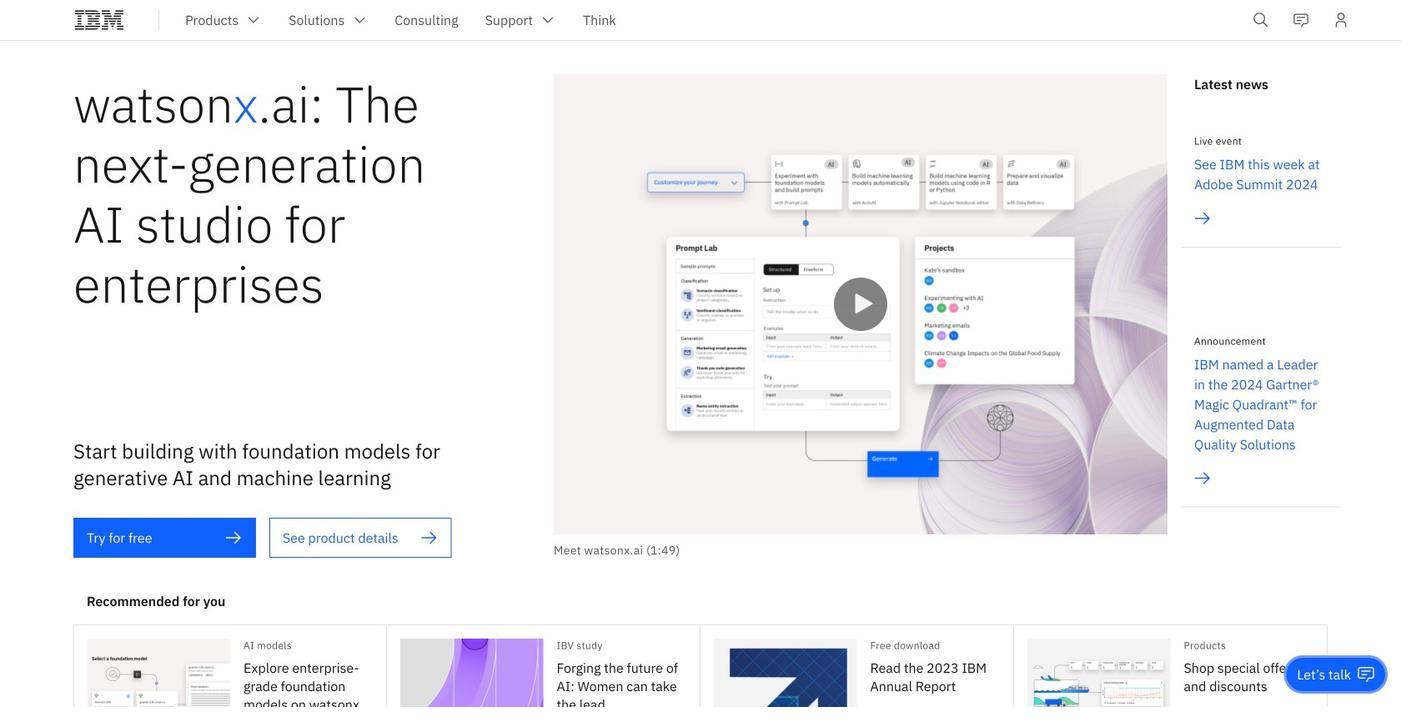Task type: locate. For each thing, give the bounding box(es) containing it.
let's talk element
[[1298, 666, 1352, 684]]



